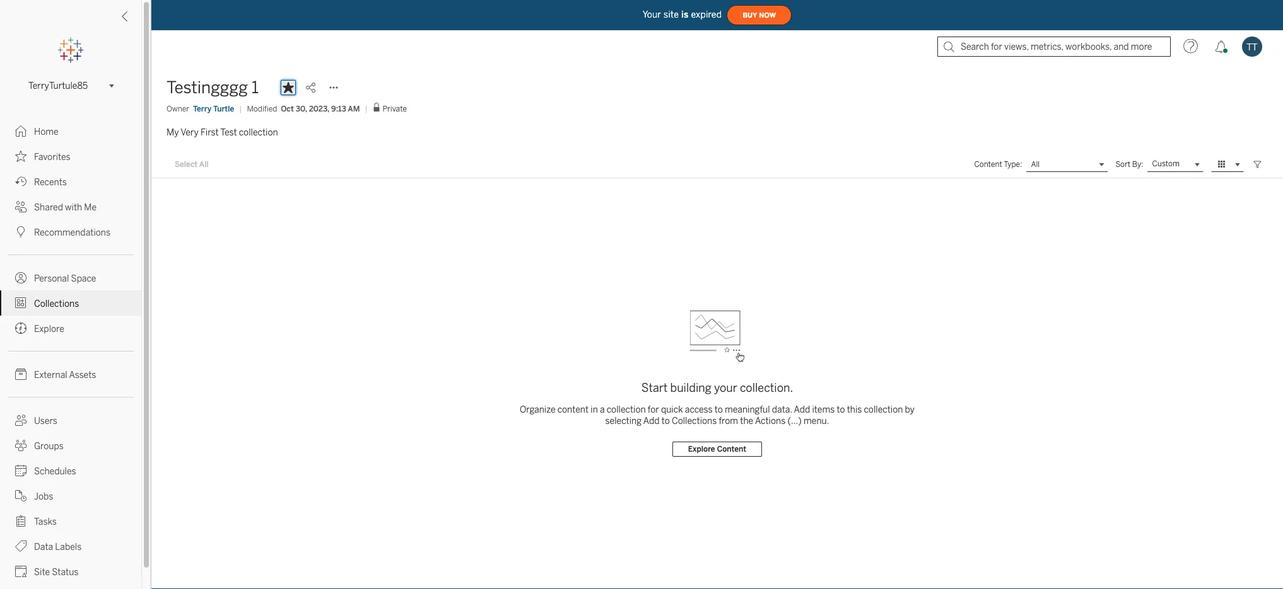 Task type: vqa. For each thing, say whether or not it's contained in the screenshot.
Data Labels LINK
yes



Task type: describe. For each thing, give the bounding box(es) containing it.
1 vertical spatial add
[[643, 416, 660, 426]]

home
[[34, 126, 59, 137]]

tasks link
[[0, 509, 141, 534]]

sort by:
[[1116, 160, 1144, 169]]

my very first test collection
[[167, 127, 278, 138]]

oct
[[281, 104, 294, 113]]

start building your collection.
[[641, 382, 793, 395]]

turtle
[[213, 104, 234, 113]]

personal space
[[34, 273, 96, 284]]

in
[[591, 405, 598, 415]]

content type:
[[974, 160, 1022, 169]]

buy now button
[[727, 5, 792, 25]]

collections link
[[0, 291, 141, 316]]

status
[[52, 567, 78, 578]]

start
[[641, 382, 668, 395]]

(...)
[[788, 416, 802, 426]]

select
[[175, 160, 198, 169]]

data labels
[[34, 542, 82, 553]]

recents link
[[0, 169, 141, 194]]

site status
[[34, 567, 78, 578]]

assets
[[69, 370, 96, 380]]

space
[[71, 273, 96, 284]]

site status link
[[0, 560, 141, 585]]

select all button
[[167, 157, 217, 172]]

all inside button
[[199, 160, 209, 169]]

a
[[600, 405, 605, 415]]

collection.
[[740, 382, 793, 395]]

explore link
[[0, 316, 141, 341]]

2023,
[[309, 104, 329, 113]]

groups
[[34, 441, 64, 452]]

shared
[[34, 202, 63, 213]]

access
[[685, 405, 713, 415]]

jobs link
[[0, 484, 141, 509]]

owner
[[167, 104, 189, 113]]

external
[[34, 370, 67, 380]]

2 | from the left
[[365, 104, 368, 113]]

navigation panel element
[[0, 38, 141, 590]]

is
[[681, 9, 689, 20]]

data.
[[772, 405, 792, 415]]

schedules link
[[0, 459, 141, 484]]

shared with me link
[[0, 194, 141, 220]]

personal space link
[[0, 266, 141, 291]]

expired
[[691, 9, 722, 20]]

sort
[[1116, 160, 1131, 169]]

1 horizontal spatial to
[[715, 405, 723, 415]]

collections inside organize content in a collection for quick access to meaningful data. add items to this collection by selecting add to collections from the actions (...) menu.
[[672, 416, 717, 426]]

groups link
[[0, 433, 141, 459]]

testingggg
[[167, 78, 248, 97]]

select all
[[175, 160, 209, 169]]

with
[[65, 202, 82, 213]]

this
[[847, 405, 862, 415]]

my
[[167, 127, 179, 138]]

favorites
[[34, 152, 70, 162]]

organize
[[520, 405, 556, 415]]

meaningful
[[725, 405, 770, 415]]

now
[[759, 11, 776, 19]]

explore for explore content
[[688, 445, 715, 454]]

your site is expired
[[643, 9, 722, 20]]

site
[[34, 567, 50, 578]]

for
[[648, 405, 659, 415]]

jobs
[[34, 492, 53, 502]]

private
[[383, 104, 407, 114]]

explore content button
[[672, 442, 762, 457]]

terry turtle link
[[193, 103, 234, 115]]

users link
[[0, 408, 141, 433]]

items
[[812, 405, 835, 415]]

owner terry turtle | modified oct 30, 2023, 9:13 am |
[[167, 104, 368, 113]]

very
[[181, 127, 199, 138]]

home link
[[0, 119, 141, 144]]



Task type: locate. For each thing, give the bounding box(es) containing it.
content
[[558, 405, 589, 415]]

shared with me
[[34, 202, 97, 213]]

recommendations link
[[0, 220, 141, 245]]

testingggg 1
[[167, 78, 259, 97]]

from
[[719, 416, 738, 426]]

site
[[664, 9, 679, 20]]

data labels link
[[0, 534, 141, 560]]

add down for on the right of page
[[643, 416, 660, 426]]

collection
[[239, 127, 278, 138], [607, 405, 646, 415], [864, 405, 903, 415]]

collections
[[34, 299, 79, 309], [672, 416, 717, 426]]

0 horizontal spatial collections
[[34, 299, 79, 309]]

personal
[[34, 273, 69, 284]]

1 horizontal spatial collections
[[672, 416, 717, 426]]

buy now
[[743, 11, 776, 19]]

2 horizontal spatial collection
[[864, 405, 903, 415]]

to down the quick
[[662, 416, 670, 426]]

0 vertical spatial content
[[974, 160, 1002, 169]]

explore for explore
[[34, 324, 64, 334]]

terryturtule85
[[28, 81, 88, 91]]

your
[[714, 382, 737, 395]]

terry
[[193, 104, 212, 113]]

9:13
[[331, 104, 346, 113]]

0 horizontal spatial all
[[199, 160, 209, 169]]

0 vertical spatial add
[[794, 405, 810, 415]]

grid view image
[[1216, 159, 1228, 170]]

collection up selecting
[[607, 405, 646, 415]]

explore inside explore content button
[[688, 445, 715, 454]]

add up "(...)"
[[794, 405, 810, 415]]

1 vertical spatial collections
[[672, 416, 717, 426]]

collection left "by"
[[864, 405, 903, 415]]

favorites link
[[0, 144, 141, 169]]

collection down modified
[[239, 127, 278, 138]]

1 | from the left
[[239, 104, 242, 113]]

1 horizontal spatial content
[[974, 160, 1002, 169]]

first
[[201, 127, 219, 138]]

content left type:
[[974, 160, 1002, 169]]

| right turtle
[[239, 104, 242, 113]]

|
[[239, 104, 242, 113], [365, 104, 368, 113]]

1 all from the left
[[199, 160, 209, 169]]

explore down organize content in a collection for quick access to meaningful data. add items to this collection by selecting add to collections from the actions (...) menu.
[[688, 445, 715, 454]]

modified
[[247, 104, 277, 113]]

1 horizontal spatial all
[[1031, 160, 1040, 169]]

explore inside explore link
[[34, 324, 64, 334]]

1 horizontal spatial explore
[[688, 445, 715, 454]]

actions
[[755, 416, 786, 426]]

me
[[84, 202, 97, 213]]

organize content in a collection for quick access to meaningful data. add items to this collection by selecting add to collections from the actions (...) menu.
[[520, 405, 915, 426]]

to up from
[[715, 405, 723, 415]]

tasks
[[34, 517, 57, 527]]

1 vertical spatial explore
[[688, 445, 715, 454]]

data
[[34, 542, 53, 553]]

all
[[199, 160, 209, 169], [1031, 160, 1040, 169]]

by
[[905, 405, 915, 415]]

the
[[740, 416, 753, 426]]

collections down access at the bottom
[[672, 416, 717, 426]]

collection for test
[[239, 127, 278, 138]]

explore content
[[688, 445, 746, 454]]

your
[[643, 9, 661, 20]]

1 horizontal spatial collection
[[607, 405, 646, 415]]

am
[[348, 104, 360, 113]]

to
[[715, 405, 723, 415], [837, 405, 845, 415], [662, 416, 670, 426]]

custom
[[1152, 159, 1180, 169]]

2 all from the left
[[1031, 160, 1040, 169]]

0 horizontal spatial collection
[[239, 127, 278, 138]]

0 horizontal spatial add
[[643, 416, 660, 426]]

recents
[[34, 177, 67, 187]]

collections inside main navigation. press the up and down arrow keys to access links. element
[[34, 299, 79, 309]]

explore
[[34, 324, 64, 334], [688, 445, 715, 454]]

collection for a
[[607, 405, 646, 415]]

collections down personal
[[34, 299, 79, 309]]

quick
[[661, 405, 683, 415]]

all right type:
[[1031, 160, 1040, 169]]

by:
[[1132, 160, 1144, 169]]

buy
[[743, 11, 757, 19]]

custom button
[[1147, 157, 1204, 172]]

external assets
[[34, 370, 96, 380]]

to left this
[[837, 405, 845, 415]]

test
[[220, 127, 237, 138]]

schedules
[[34, 467, 76, 477]]

building
[[670, 382, 712, 395]]

30,
[[296, 104, 307, 113]]

selecting
[[605, 416, 642, 426]]

0 vertical spatial collections
[[34, 299, 79, 309]]

all inside popup button
[[1031, 160, 1040, 169]]

explore down collections link
[[34, 324, 64, 334]]

content down from
[[717, 445, 746, 454]]

0 horizontal spatial |
[[239, 104, 242, 113]]

content inside explore content button
[[717, 445, 746, 454]]

0 horizontal spatial explore
[[34, 324, 64, 334]]

all right the select
[[199, 160, 209, 169]]

Search for views, metrics, workbooks, and more text field
[[938, 37, 1171, 57]]

0 vertical spatial explore
[[34, 324, 64, 334]]

1 vertical spatial content
[[717, 445, 746, 454]]

0 horizontal spatial to
[[662, 416, 670, 426]]

all button
[[1026, 157, 1108, 172]]

labels
[[55, 542, 82, 553]]

users
[[34, 416, 57, 426]]

1
[[252, 78, 259, 97]]

1 horizontal spatial add
[[794, 405, 810, 415]]

add
[[794, 405, 810, 415], [643, 416, 660, 426]]

1 horizontal spatial |
[[365, 104, 368, 113]]

0 horizontal spatial content
[[717, 445, 746, 454]]

main navigation. press the up and down arrow keys to access links. element
[[0, 119, 141, 590]]

type:
[[1004, 160, 1022, 169]]

external assets link
[[0, 362, 141, 387]]

2 horizontal spatial to
[[837, 405, 845, 415]]

| right "am"
[[365, 104, 368, 113]]

recommendations
[[34, 227, 110, 238]]

menu.
[[804, 416, 829, 426]]



